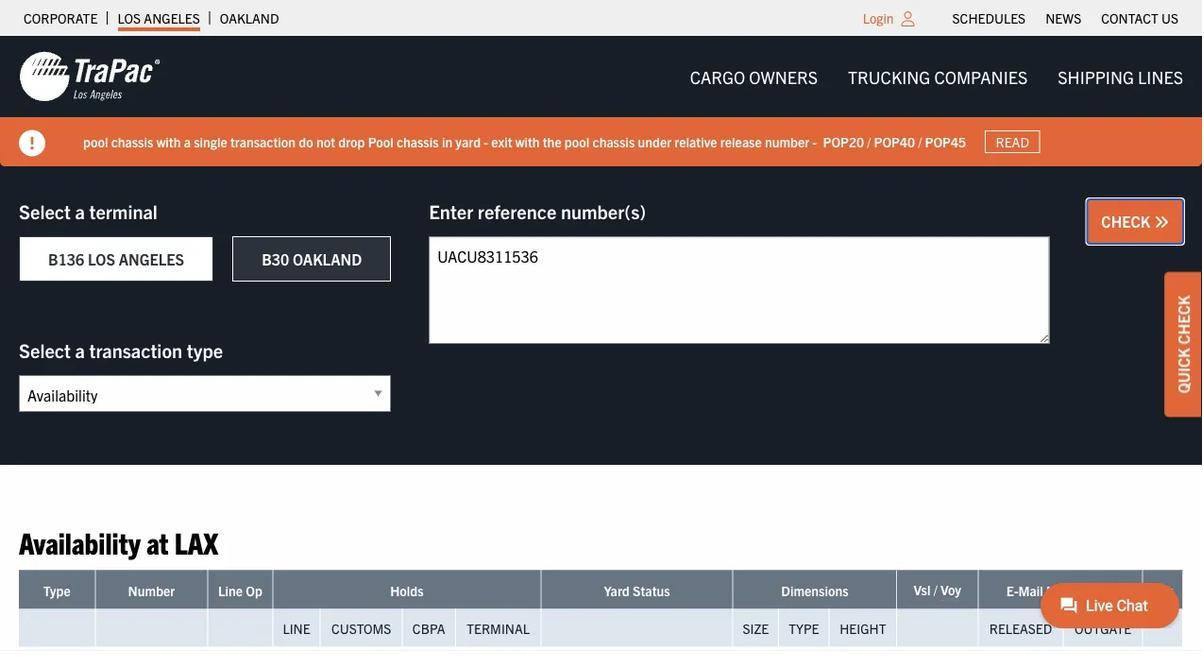 Task type: locate. For each thing, give the bounding box(es) containing it.
0 vertical spatial select
[[19, 199, 71, 223]]

los angeles
[[118, 9, 200, 26]]

0 horizontal spatial oakland
[[220, 9, 279, 26]]

pool
[[368, 133, 394, 150]]

chassis up terminal
[[111, 133, 153, 150]]

/ right vsl
[[934, 581, 938, 598]]

a
[[184, 133, 191, 150], [75, 199, 85, 223], [75, 338, 85, 361]]

banner containing cargo owners
[[0, 36, 1203, 166]]

- right number
[[813, 133, 817, 150]]

los right b136
[[88, 249, 115, 268]]

type
[[187, 338, 223, 361]]

1 vertical spatial transaction
[[89, 338, 182, 361]]

contact
[[1102, 9, 1159, 26]]

0 vertical spatial a
[[184, 133, 191, 150]]

2 pool from the left
[[565, 133, 590, 150]]

1 vertical spatial los
[[88, 249, 115, 268]]

1 with from the left
[[156, 133, 181, 150]]

menu bar containing schedules
[[943, 5, 1189, 31]]

not
[[316, 133, 335, 150]]

1 vertical spatial select
[[19, 338, 71, 361]]

light image
[[902, 11, 915, 26]]

pool down the los angeles image
[[83, 133, 108, 150]]

a left single
[[184, 133, 191, 150]]

menu bar inside banner
[[675, 57, 1199, 96]]

1 horizontal spatial pool
[[565, 133, 590, 150]]

check
[[1102, 212, 1155, 231], [1174, 295, 1193, 345]]

0 vertical spatial menu bar
[[943, 5, 1189, 31]]

select down b136
[[19, 338, 71, 361]]

los
[[118, 9, 141, 26], [88, 249, 115, 268]]

1 horizontal spatial check
[[1174, 295, 1193, 345]]

number
[[765, 133, 810, 150]]

2 select from the top
[[19, 338, 71, 361]]

2 horizontal spatial chassis
[[593, 133, 635, 150]]

1 horizontal spatial /
[[919, 133, 922, 150]]

cargo owners
[[690, 66, 818, 87]]

b136
[[48, 249, 84, 268]]

dimensions
[[782, 581, 849, 598]]

0 horizontal spatial chassis
[[111, 133, 153, 150]]

select
[[19, 199, 71, 223], [19, 338, 71, 361]]

type
[[43, 581, 71, 598], [789, 619, 820, 636]]

contact us
[[1102, 9, 1179, 26]]

menu bar
[[943, 5, 1189, 31], [675, 57, 1199, 96]]

banner
[[0, 36, 1203, 166]]

0 horizontal spatial with
[[156, 133, 181, 150]]

with
[[156, 133, 181, 150], [516, 133, 540, 150]]

1 horizontal spatial type
[[789, 619, 820, 636]]

a left terminal
[[75, 199, 85, 223]]

transaction
[[231, 133, 296, 150], [89, 338, 182, 361]]

shipping lines link
[[1043, 57, 1199, 96]]

line
[[218, 581, 243, 598], [283, 619, 311, 636]]

0 vertical spatial solid image
[[19, 130, 45, 156]]

trucking companies
[[849, 66, 1028, 87]]

b136 los angeles
[[48, 249, 184, 268]]

1 horizontal spatial -
[[813, 133, 817, 150]]

1 horizontal spatial solid image
[[1155, 214, 1170, 230]]

-
[[484, 133, 488, 150], [813, 133, 817, 150]]

1 vertical spatial menu bar
[[675, 57, 1199, 96]]

yard
[[456, 133, 481, 150]]

quick
[[1174, 348, 1193, 393]]

2 vertical spatial a
[[75, 338, 85, 361]]

exit
[[492, 133, 513, 150]]

pool
[[83, 133, 108, 150], [565, 133, 590, 150]]

2 - from the left
[[813, 133, 817, 150]]

/
[[868, 133, 871, 150], [919, 133, 922, 150], [934, 581, 938, 598]]

los angeles image
[[19, 50, 161, 103]]

pop45
[[925, 133, 967, 150]]

with left single
[[156, 133, 181, 150]]

pool right the on the left
[[565, 133, 590, 150]]

news
[[1046, 9, 1082, 26]]

0 vertical spatial check
[[1102, 212, 1155, 231]]

1 vertical spatial oakland
[[293, 249, 362, 268]]

1 horizontal spatial chassis
[[397, 133, 439, 150]]

1 horizontal spatial with
[[516, 133, 540, 150]]

Enter reference number(s) text field
[[429, 236, 1050, 344]]

quick check link
[[1165, 272, 1203, 417]]

corporate
[[24, 9, 98, 26]]

select up b136
[[19, 199, 71, 223]]

0 horizontal spatial -
[[484, 133, 488, 150]]

chassis left under
[[593, 133, 635, 150]]

chassis
[[111, 133, 153, 150], [397, 133, 439, 150], [593, 133, 635, 150]]

0 vertical spatial oakland
[[220, 9, 279, 26]]

e-mail notification
[[1007, 581, 1115, 598]]

menu bar up shipping
[[943, 5, 1189, 31]]

solid image
[[19, 130, 45, 156], [1155, 214, 1170, 230]]

drop
[[338, 133, 365, 150]]

line left op
[[218, 581, 243, 598]]

the
[[543, 133, 562, 150]]

at
[[147, 523, 169, 560]]

0 horizontal spatial solid image
[[19, 130, 45, 156]]

select a terminal
[[19, 199, 158, 223]]

0 horizontal spatial los
[[88, 249, 115, 268]]

line left customs
[[283, 619, 311, 636]]

select for select a terminal
[[19, 199, 71, 223]]

a for transaction
[[75, 338, 85, 361]]

vsl
[[914, 581, 931, 598]]

line for line op
[[218, 581, 243, 598]]

1 horizontal spatial los
[[118, 9, 141, 26]]

/ left pop45
[[919, 133, 922, 150]]

chassis left in
[[397, 133, 439, 150]]

0 horizontal spatial check
[[1102, 212, 1155, 231]]

angeles down terminal
[[119, 249, 184, 268]]

1 vertical spatial a
[[75, 199, 85, 223]]

angeles
[[144, 9, 200, 26], [119, 249, 184, 268]]

1 horizontal spatial line
[[283, 619, 311, 636]]

1 vertical spatial line
[[283, 619, 311, 636]]

under
[[638, 133, 672, 150]]

with left the on the left
[[516, 133, 540, 150]]

yard
[[604, 581, 630, 598]]

0 horizontal spatial pool
[[83, 133, 108, 150]]

0 vertical spatial transaction
[[231, 133, 296, 150]]

0 horizontal spatial transaction
[[89, 338, 182, 361]]

1 horizontal spatial transaction
[[231, 133, 296, 150]]

menu bar down light image
[[675, 57, 1199, 96]]

cargo
[[690, 66, 746, 87]]

do
[[299, 133, 313, 150]]

angeles left oakland link
[[144, 9, 200, 26]]

transaction left type on the bottom left of page
[[89, 338, 182, 361]]

0 vertical spatial line
[[218, 581, 243, 598]]

transaction left do
[[231, 133, 296, 150]]

height
[[840, 619, 887, 636]]

3 chassis from the left
[[593, 133, 635, 150]]

schedules
[[953, 9, 1026, 26]]

type down availability
[[43, 581, 71, 598]]

los right corporate 'link'
[[118, 9, 141, 26]]

menu bar containing cargo owners
[[675, 57, 1199, 96]]

oakland right the los angeles
[[220, 9, 279, 26]]

corporate link
[[24, 5, 98, 31]]

line for line
[[283, 619, 311, 636]]

0 horizontal spatial type
[[43, 581, 71, 598]]

type down dimensions
[[789, 619, 820, 636]]

0 horizontal spatial line
[[218, 581, 243, 598]]

notification
[[1047, 581, 1115, 598]]

number
[[128, 581, 175, 598]]

1 vertical spatial solid image
[[1155, 214, 1170, 230]]

oakland right b30
[[293, 249, 362, 268]]

a down b136
[[75, 338, 85, 361]]

1 vertical spatial check
[[1174, 295, 1193, 345]]

customs
[[332, 619, 392, 636]]

quick check
[[1174, 295, 1193, 393]]

login
[[863, 9, 894, 26]]

1 select from the top
[[19, 199, 71, 223]]

a for terminal
[[75, 199, 85, 223]]

- left exit
[[484, 133, 488, 150]]

oakland
[[220, 9, 279, 26], [293, 249, 362, 268]]

enter reference number(s)
[[429, 199, 646, 223]]

1 horizontal spatial oakland
[[293, 249, 362, 268]]

/ right the pop20
[[868, 133, 871, 150]]



Task type: vqa. For each thing, say whether or not it's contained in the screenshot.
Make
no



Task type: describe. For each thing, give the bounding box(es) containing it.
news link
[[1046, 5, 1082, 31]]

b30 oakland
[[262, 249, 362, 268]]

2 chassis from the left
[[397, 133, 439, 150]]

a inside banner
[[184, 133, 191, 150]]

1 pool from the left
[[83, 133, 108, 150]]

us
[[1162, 9, 1179, 26]]

in
[[442, 133, 453, 150]]

b30
[[262, 249, 289, 268]]

trucking companies link
[[833, 57, 1043, 96]]

login link
[[863, 9, 894, 26]]

0 vertical spatial type
[[43, 581, 71, 598]]

relative
[[675, 133, 718, 150]]

check inside quick check link
[[1174, 295, 1193, 345]]

status
[[633, 581, 670, 598]]

solid image inside check button
[[1155, 214, 1170, 230]]

availability
[[19, 523, 141, 560]]

1 vertical spatial type
[[789, 619, 820, 636]]

terminal
[[89, 199, 158, 223]]

read link
[[986, 130, 1041, 153]]

0 vertical spatial angeles
[[144, 9, 200, 26]]

released
[[990, 619, 1053, 636]]

owners
[[750, 66, 818, 87]]

select for select a transaction type
[[19, 338, 71, 361]]

select a transaction type
[[19, 338, 223, 361]]

terminal
[[467, 619, 530, 636]]

yard status
[[604, 581, 670, 598]]

pop40
[[874, 133, 916, 150]]

check button
[[1088, 199, 1184, 244]]

number(s)
[[561, 199, 646, 223]]

2 horizontal spatial /
[[934, 581, 938, 598]]

1 chassis from the left
[[111, 133, 153, 150]]

reference
[[478, 199, 557, 223]]

transaction inside banner
[[231, 133, 296, 150]]

vsl / voy
[[914, 581, 962, 598]]

0 horizontal spatial /
[[868, 133, 871, 150]]

availability at lax
[[19, 523, 218, 560]]

check inside check button
[[1102, 212, 1155, 231]]

solid image inside banner
[[19, 130, 45, 156]]

schedules link
[[953, 5, 1026, 31]]

read
[[996, 133, 1030, 150]]

0 vertical spatial los
[[118, 9, 141, 26]]

los angeles link
[[118, 5, 200, 31]]

release
[[721, 133, 762, 150]]

outgate
[[1075, 619, 1132, 636]]

1 - from the left
[[484, 133, 488, 150]]

shipping lines
[[1058, 66, 1184, 87]]

enter
[[429, 199, 474, 223]]

pop20
[[823, 133, 865, 150]]

shipping
[[1058, 66, 1135, 87]]

mail
[[1019, 581, 1044, 598]]

voy
[[941, 581, 962, 598]]

contact us link
[[1102, 5, 1179, 31]]

holds
[[390, 581, 424, 598]]

pay
[[1153, 581, 1174, 598]]

lines
[[1139, 66, 1184, 87]]

op
[[246, 581, 263, 598]]

trucking
[[849, 66, 931, 87]]

line op
[[218, 581, 263, 598]]

2 with from the left
[[516, 133, 540, 150]]

cargo owners link
[[675, 57, 833, 96]]

oakland link
[[220, 5, 279, 31]]

pool chassis with a single transaction  do not drop pool chassis in yard -  exit with the pool chassis under relative release number -  pop20 / pop40 / pop45
[[83, 133, 967, 150]]

size
[[743, 619, 769, 636]]

1 vertical spatial angeles
[[119, 249, 184, 268]]

lax
[[175, 523, 218, 560]]

companies
[[935, 66, 1028, 87]]

cbpa
[[413, 619, 446, 636]]

e-
[[1007, 581, 1019, 598]]

single
[[194, 133, 228, 150]]



